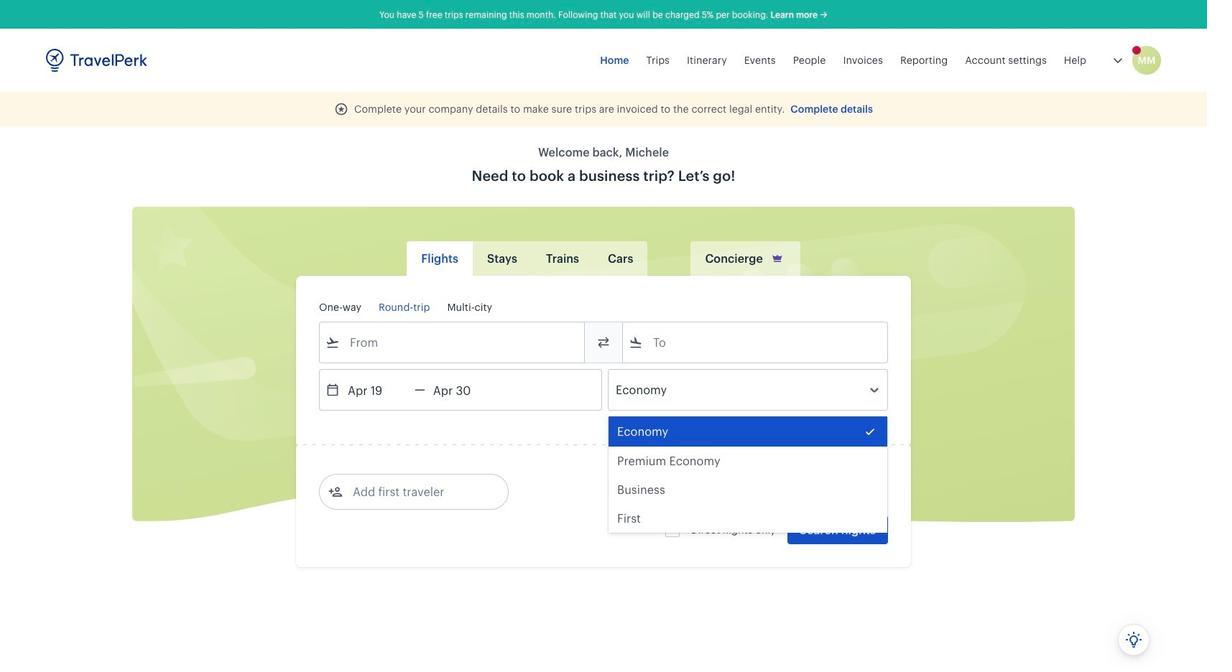 Task type: locate. For each thing, give the bounding box(es) containing it.
Add first traveler search field
[[343, 481, 492, 504]]



Task type: describe. For each thing, give the bounding box(es) containing it.
To search field
[[643, 331, 869, 354]]

Return text field
[[425, 370, 500, 410]]

Depart text field
[[340, 370, 415, 410]]

From search field
[[340, 331, 566, 354]]



